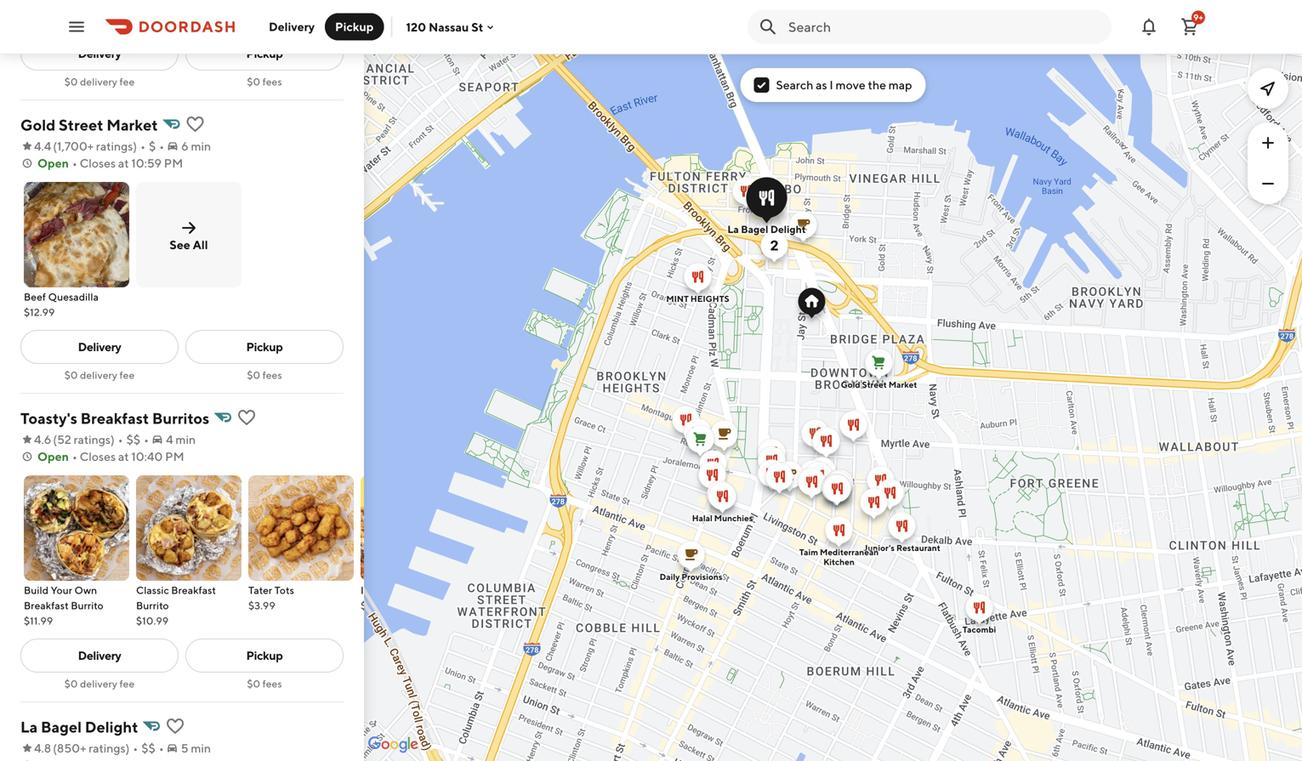 Task type: locate. For each thing, give the bounding box(es) containing it.
3 delivery from the top
[[80, 678, 117, 690]]

pickup button
[[325, 13, 384, 40]]

delivery for 1st pickup link from the top of the page
[[78, 46, 121, 60]]

mint heights
[[667, 294, 730, 304], [667, 294, 730, 304]]

0 vertical spatial (
[[53, 139, 57, 153]]

closes down ( 52 ratings ) at bottom
[[80, 450, 116, 464]]

3 $0 fees from the top
[[247, 678, 282, 690]]

2 pickup link from the top
[[186, 330, 344, 364]]

10:59
[[131, 156, 162, 170]]

1 vertical spatial $0 delivery fee
[[64, 369, 135, 381]]

kitchen
[[824, 557, 855, 567], [824, 557, 855, 567]]

$0 fees down $3.99 on the left
[[247, 678, 282, 690]]

2 vertical spatial delivery
[[80, 678, 117, 690]]

bagel
[[741, 223, 769, 235], [741, 223, 769, 235], [41, 718, 82, 737]]

burrito
[[71, 600, 104, 612], [136, 600, 169, 612]]

open for toasty's
[[37, 450, 69, 464]]

build your own breakfast burrito image
[[24, 476, 129, 581]]

breakfast up $11.99
[[24, 600, 69, 612]]

0 vertical spatial at
[[118, 156, 129, 170]]

click to add this store to your saved list image for market
[[185, 114, 205, 134]]

1 vertical spatial pickup link
[[186, 330, 344, 364]]

open
[[37, 156, 69, 170], [37, 450, 69, 464]]

(
[[53, 139, 57, 153], [53, 433, 57, 447], [53, 742, 57, 756]]

1 vertical spatial click to add this store to your saved list image
[[165, 717, 186, 737]]

fee for street
[[120, 369, 135, 381]]

3 fees from the top
[[263, 678, 282, 690]]

fee up ( 850+ ratings )
[[120, 678, 135, 690]]

pickup
[[335, 20, 374, 34], [246, 46, 283, 60], [246, 340, 283, 354], [246, 649, 283, 663]]

at left 10:40
[[118, 450, 129, 464]]

4.8
[[34, 742, 51, 756]]

$0 delivery fee down open menu image
[[64, 76, 135, 88]]

• $$
[[118, 433, 141, 447], [133, 742, 156, 756]]

daily
[[660, 572, 680, 582], [660, 572, 680, 582]]

pickup left 120
[[335, 20, 374, 34]]

• left $ at the left top
[[140, 139, 146, 153]]

min right 6
[[191, 139, 211, 153]]

ratings for street
[[96, 139, 133, 153]]

junior's
[[864, 543, 895, 553], [864, 543, 895, 553]]

0 vertical spatial breakfast
[[81, 409, 149, 428]]

delight
[[771, 223, 807, 235], [771, 223, 807, 235], [85, 718, 138, 737]]

junior's restaurant
[[864, 543, 941, 553], [864, 543, 941, 553]]

2 vertical spatial $0 delivery fee
[[64, 678, 135, 690]]

pickup up click to add this store to your saved list image
[[246, 340, 283, 354]]

$$ left 5
[[142, 742, 156, 756]]

0 vertical spatial open
[[37, 156, 69, 170]]

3 $0 delivery fee from the top
[[64, 678, 135, 690]]

delivery for breakfast
[[80, 678, 117, 690]]

click to add this store to your saved list image up 6 min at the top
[[185, 114, 205, 134]]

$0 fees
[[247, 76, 282, 88], [247, 369, 282, 381], [247, 678, 282, 690]]

2 delivery from the top
[[80, 369, 117, 381]]

delivery link for breakfast
[[20, 639, 179, 673]]

fees
[[263, 76, 282, 88], [263, 369, 282, 381], [263, 678, 282, 690]]

beef
[[24, 291, 46, 303]]

delivery down open menu image
[[80, 76, 117, 88]]

fee up ( 1,700+ ratings )
[[120, 76, 135, 88]]

$0 fees up click to add this store to your saved list image
[[247, 369, 282, 381]]

closes
[[80, 156, 116, 170], [80, 450, 116, 464]]

st
[[472, 20, 484, 34]]

tater tots image
[[249, 476, 354, 581]]

1 vertical spatial $$
[[142, 742, 156, 756]]

2 closes from the top
[[80, 450, 116, 464]]

3 ( from the top
[[53, 742, 57, 756]]

0 vertical spatial delivery
[[80, 76, 117, 88]]

$0 up click to add this store to your saved list image
[[247, 369, 261, 381]]

1 pickup link from the top
[[186, 37, 344, 71]]

( right 4.6
[[53, 433, 57, 447]]

( right 4.8
[[53, 742, 57, 756]]

average rating of 4.4 out of 5 element
[[20, 138, 51, 155]]

search
[[777, 78, 814, 92]]

2 vertical spatial fees
[[263, 678, 282, 690]]

0 horizontal spatial breakfast
[[24, 600, 69, 612]]

open • closes at 10:40 pm
[[37, 450, 184, 464]]

pm down 4 on the left
[[165, 450, 184, 464]]

pickup down delivery button
[[246, 46, 283, 60]]

1 vertical spatial at
[[118, 450, 129, 464]]

2 vertical spatial delivery link
[[20, 639, 179, 673]]

0 vertical spatial $0 fees
[[247, 76, 282, 88]]

2 vertical spatial ratings
[[89, 742, 126, 756]]

see
[[170, 238, 190, 252]]

ratings up open • closes at 10:59 pm
[[96, 139, 133, 153]]

average rating of 4.6 out of 5 element
[[20, 431, 51, 448]]

1 vertical spatial • $$
[[133, 742, 156, 756]]

1 vertical spatial breakfast
[[171, 585, 216, 597]]

0 vertical spatial )
[[133, 139, 137, 153]]

) left • $
[[133, 139, 137, 153]]

$12.99
[[24, 306, 55, 318]]

2 vertical spatial )
[[126, 742, 130, 756]]

gold
[[20, 116, 56, 134], [841, 380, 861, 390], [841, 380, 861, 390]]

delivery up ( 850+ ratings )
[[80, 678, 117, 690]]

2 horizontal spatial )
[[133, 139, 137, 153]]

2 open from the top
[[37, 450, 69, 464]]

click to add this store to your saved list image up 5
[[165, 717, 186, 737]]

closes for street
[[80, 156, 116, 170]]

1 vertical spatial delivery
[[80, 369, 117, 381]]

2 at from the top
[[118, 450, 129, 464]]

$0 delivery fee up 'toasty's breakfast burritos'
[[64, 369, 135, 381]]

1 closes from the top
[[80, 156, 116, 170]]

1 vertical spatial fees
[[263, 369, 282, 381]]

min right 4 on the left
[[176, 433, 196, 447]]

closes down ( 1,700+ ratings )
[[80, 156, 116, 170]]

0 vertical spatial ratings
[[96, 139, 133, 153]]

3 delivery link from the top
[[20, 639, 179, 673]]

coffee
[[384, 585, 416, 597]]

$$ up 10:40
[[127, 433, 141, 447]]

market
[[107, 116, 158, 134], [889, 380, 918, 390], [889, 380, 918, 390]]

mint
[[667, 294, 689, 304], [667, 294, 689, 304]]

la
[[728, 223, 739, 235], [728, 223, 739, 235], [20, 718, 38, 737]]

move
[[836, 78, 866, 92]]

burrito down classic
[[136, 600, 169, 612]]

munchies
[[715, 514, 753, 523], [715, 514, 753, 523]]

0 vertical spatial pickup link
[[186, 37, 344, 71]]

build
[[24, 585, 49, 597]]

$10.99
[[136, 615, 169, 627]]

1 horizontal spatial $$
[[142, 742, 156, 756]]

open down 4.4
[[37, 156, 69, 170]]

$0 delivery fee for street
[[64, 369, 135, 381]]

1 vertical spatial )
[[111, 433, 115, 447]]

nassau
[[429, 20, 469, 34]]

3 fee from the top
[[120, 678, 135, 690]]

1 fee from the top
[[120, 76, 135, 88]]

halal
[[693, 514, 713, 523], [693, 514, 713, 523]]

breakfast up ( 52 ratings ) at bottom
[[81, 409, 149, 428]]

$0
[[64, 76, 78, 88], [247, 76, 261, 88], [64, 369, 78, 381], [247, 369, 261, 381], [64, 678, 78, 690], [247, 678, 261, 690]]

1 vertical spatial $0 fees
[[247, 369, 282, 381]]

$$ for delight
[[142, 742, 156, 756]]

click to add this store to your saved list image
[[185, 114, 205, 134], [165, 717, 186, 737]]

1 vertical spatial (
[[53, 433, 57, 447]]

fees for toasty's breakfast burritos
[[263, 678, 282, 690]]

0 vertical spatial fee
[[120, 76, 135, 88]]

2 vertical spatial fee
[[120, 678, 135, 690]]

breakfast right classic
[[171, 585, 216, 597]]

2 delivery link from the top
[[20, 330, 179, 364]]

0 vertical spatial $$
[[127, 433, 141, 447]]

at for street
[[118, 156, 129, 170]]

map region
[[248, 0, 1303, 762]]

daily provisions
[[660, 572, 723, 582], [660, 572, 723, 582]]

delivery down build your own breakfast burrito $11.99 at the bottom left of the page
[[78, 649, 121, 663]]

0 vertical spatial min
[[191, 139, 211, 153]]

delivery up 'toasty's breakfast burritos'
[[80, 369, 117, 381]]

open for gold
[[37, 156, 69, 170]]

2 $0 fees from the top
[[247, 369, 282, 381]]

6
[[181, 139, 189, 153]]

ratings
[[96, 139, 133, 153], [74, 433, 111, 447], [89, 742, 126, 756]]

ratings right 850+
[[89, 742, 126, 756]]

$0 up 850+
[[64, 678, 78, 690]]

2 vertical spatial (
[[53, 742, 57, 756]]

breakfast inside build your own breakfast burrito $11.99
[[24, 600, 69, 612]]

2 $0 delivery fee from the top
[[64, 369, 135, 381]]

burrito down own
[[71, 600, 104, 612]]

min for burritos
[[176, 433, 196, 447]]

pm for burritos
[[165, 450, 184, 464]]

tacombi
[[963, 625, 997, 635], [963, 625, 997, 635]]

gold street market
[[20, 116, 158, 134], [841, 380, 918, 390], [841, 380, 918, 390]]

ratings up the open • closes at 10:40 pm
[[74, 433, 111, 447]]

click to add this store to your saved list image for delight
[[165, 717, 186, 737]]

0 vertical spatial pm
[[164, 156, 183, 170]]

2 ( from the top
[[53, 433, 57, 447]]

$0 delivery fee up ( 850+ ratings )
[[64, 678, 135, 690]]

2 vertical spatial pickup link
[[186, 639, 344, 673]]

provisions
[[682, 572, 723, 582], [682, 572, 723, 582]]

delivery
[[80, 76, 117, 88], [80, 369, 117, 381], [80, 678, 117, 690]]

1 open from the top
[[37, 156, 69, 170]]

0 horizontal spatial burrito
[[71, 600, 104, 612]]

pickup link
[[186, 37, 344, 71], [186, 330, 344, 364], [186, 639, 344, 673]]

) for burritos
[[111, 433, 115, 447]]

3 pickup link from the top
[[186, 639, 344, 673]]

la bagel delight
[[728, 223, 807, 235], [728, 223, 807, 235], [20, 718, 138, 737]]

1 vertical spatial ratings
[[74, 433, 111, 447]]

) right 850+
[[126, 742, 130, 756]]

1 vertical spatial fee
[[120, 369, 135, 381]]

delivery down open menu image
[[78, 46, 121, 60]]

•
[[140, 139, 146, 153], [159, 139, 164, 153], [72, 156, 77, 170], [118, 433, 123, 447], [144, 433, 149, 447], [72, 450, 77, 464], [133, 742, 138, 756], [159, 742, 164, 756]]

toasty's
[[20, 409, 77, 428]]

• up 10:40
[[144, 433, 149, 447]]

2 horizontal spatial breakfast
[[171, 585, 216, 597]]

open menu image
[[66, 17, 87, 37]]

pm
[[164, 156, 183, 170], [165, 450, 184, 464]]

( right 4.4
[[53, 139, 57, 153]]

$0 fees down delivery button
[[247, 76, 282, 88]]

1 horizontal spatial breakfast
[[81, 409, 149, 428]]

taim
[[800, 548, 819, 557], [800, 548, 819, 557]]

$$
[[127, 433, 141, 447], [142, 742, 156, 756]]

2 vertical spatial $0 fees
[[247, 678, 282, 690]]

pickup link for toasty's breakfast burritos
[[186, 639, 344, 673]]

1 horizontal spatial burrito
[[136, 600, 169, 612]]

2 burrito from the left
[[136, 600, 169, 612]]

taim mediterranean kitchen
[[800, 548, 879, 567], [800, 548, 879, 567]]

0 vertical spatial click to add this store to your saved list image
[[185, 114, 205, 134]]

delivery inside button
[[269, 20, 315, 34]]

1,700+
[[57, 139, 94, 153]]

fee up 'toasty's breakfast burritos'
[[120, 369, 135, 381]]

1 at from the top
[[118, 156, 129, 170]]

) up the open • closes at 10:40 pm
[[111, 433, 115, 447]]

0 vertical spatial fees
[[263, 76, 282, 88]]

1 vertical spatial pm
[[165, 450, 184, 464]]

breakfast for classic
[[171, 585, 216, 597]]

delivery down quesadilla
[[78, 340, 121, 354]]

1 fees from the top
[[263, 76, 282, 88]]

heights
[[691, 294, 730, 304], [691, 294, 730, 304]]

fee
[[120, 76, 135, 88], [120, 369, 135, 381], [120, 678, 135, 690]]

min
[[191, 139, 211, 153], [176, 433, 196, 447], [191, 742, 211, 756]]

quesadilla
[[48, 291, 99, 303]]

recenter the map image
[[1259, 78, 1279, 99]]

• right ( 850+ ratings )
[[133, 742, 138, 756]]

delivery left pickup button
[[269, 20, 315, 34]]

ratings for breakfast
[[74, 433, 111, 447]]

)
[[133, 139, 137, 153], [111, 433, 115, 447], [126, 742, 130, 756]]

delivery button
[[259, 13, 325, 40]]

at left 10:59
[[118, 156, 129, 170]]

• $$ up 10:40
[[118, 433, 141, 447]]

2 fee from the top
[[120, 369, 135, 381]]

( 850+ ratings )
[[53, 742, 130, 756]]

1 vertical spatial min
[[176, 433, 196, 447]]

4.6
[[34, 433, 51, 447]]

( for toasty's
[[53, 433, 57, 447]]

open down 4.6
[[37, 450, 69, 464]]

1 horizontal spatial )
[[126, 742, 130, 756]]

delivery
[[269, 20, 315, 34], [78, 46, 121, 60], [78, 340, 121, 354], [78, 649, 121, 663]]

• $$ for delight
[[133, 742, 156, 756]]

1 vertical spatial closes
[[80, 450, 116, 464]]

( for la
[[53, 742, 57, 756]]

2 vertical spatial min
[[191, 742, 211, 756]]

1 burrito from the left
[[71, 600, 104, 612]]

0 vertical spatial $0 delivery fee
[[64, 76, 135, 88]]

0 vertical spatial delivery link
[[20, 37, 179, 71]]

1 vertical spatial open
[[37, 450, 69, 464]]

delivery for street
[[80, 369, 117, 381]]

Search as I move the map checkbox
[[754, 77, 770, 93]]

breakfast inside classic breakfast burrito $10.99
[[171, 585, 216, 597]]

1 vertical spatial delivery link
[[20, 330, 179, 364]]

( 1,700+ ratings )
[[53, 139, 137, 153]]

$0 delivery fee
[[64, 76, 135, 88], [64, 369, 135, 381], [64, 678, 135, 690]]

2 vertical spatial breakfast
[[24, 600, 69, 612]]

mediterranean
[[820, 548, 879, 557], [820, 548, 879, 557]]

pickup inside button
[[335, 20, 374, 34]]

• $$ left 5
[[133, 742, 156, 756]]

halal munchies
[[693, 514, 753, 523], [693, 514, 753, 523]]

min right 5
[[191, 742, 211, 756]]

0 horizontal spatial $$
[[127, 433, 141, 447]]

0 vertical spatial • $$
[[118, 433, 141, 447]]

1 ( from the top
[[53, 139, 57, 153]]

0 vertical spatial closes
[[80, 156, 116, 170]]

i
[[830, 78, 834, 92]]

2 fees from the top
[[263, 369, 282, 381]]

0 horizontal spatial )
[[111, 433, 115, 447]]

delivery link
[[20, 37, 179, 71], [20, 330, 179, 364], [20, 639, 179, 673]]

pickup down $3.99 on the left
[[246, 649, 283, 663]]

10:40
[[131, 450, 163, 464]]

pm down 6
[[164, 156, 183, 170]]



Task type: vqa. For each thing, say whether or not it's contained in the screenshot.


Task type: describe. For each thing, give the bounding box(es) containing it.
5 min
[[181, 742, 211, 756]]

• down the 1,700+
[[72, 156, 77, 170]]

4 min
[[166, 433, 196, 447]]

pm for market
[[164, 156, 183, 170]]

min for delight
[[191, 742, 211, 756]]

notification bell image
[[1140, 17, 1160, 37]]

burritos
[[152, 409, 210, 428]]

pickup for 1st pickup link from the top of the page
[[246, 46, 283, 60]]

1 delivery from the top
[[80, 76, 117, 88]]

as
[[816, 78, 828, 92]]

850+
[[57, 742, 86, 756]]

fees for gold street market
[[263, 369, 282, 381]]

• $
[[140, 139, 156, 153]]

zoom in image
[[1259, 133, 1279, 153]]

ratings for bagel
[[89, 742, 126, 756]]

burrito inside classic breakfast burrito $10.99
[[136, 600, 169, 612]]

see all link
[[133, 182, 245, 288]]

$0 down open menu image
[[64, 76, 78, 88]]

breakfast for toasty's
[[81, 409, 149, 428]]

( for gold
[[53, 139, 57, 153]]

) for market
[[133, 139, 137, 153]]

) for delight
[[126, 742, 130, 756]]

all
[[193, 238, 208, 252]]

your
[[51, 585, 72, 597]]

( 52 ratings )
[[53, 433, 115, 447]]

map
[[889, 78, 913, 92]]

$0 fees for market
[[247, 369, 282, 381]]

powered by google image
[[368, 737, 419, 754]]

120 nassau st button
[[406, 20, 497, 34]]

classic breakfast burrito $10.99
[[136, 585, 216, 627]]

$11.99
[[24, 615, 53, 627]]

fee for breakfast
[[120, 678, 135, 690]]

$3.99
[[249, 600, 276, 612]]

open • closes at 10:59 pm
[[37, 156, 183, 170]]

120
[[406, 20, 426, 34]]

beef quesadilla $12.99
[[24, 291, 99, 318]]

iced coffee $4.00
[[361, 585, 416, 612]]

pickup for pickup link associated with toasty's breakfast burritos
[[246, 649, 283, 663]]

$4.00
[[361, 600, 390, 612]]

• $$ for burritos
[[118, 433, 141, 447]]

$0 up toasty's
[[64, 369, 78, 381]]

tater tots $3.99
[[249, 585, 294, 612]]

delivery for pickup link associated with toasty's breakfast burritos
[[78, 649, 121, 663]]

delivery link for street
[[20, 330, 179, 364]]

9+
[[1194, 12, 1204, 22]]

zoom out image
[[1259, 174, 1279, 194]]

toasty's breakfast burritos
[[20, 409, 210, 428]]

$0 down delivery button
[[247, 76, 261, 88]]

classic breakfast burrito image
[[136, 476, 242, 581]]

build your own breakfast burrito $11.99
[[24, 585, 104, 627]]

at for breakfast
[[118, 450, 129, 464]]

$$ for burritos
[[127, 433, 141, 447]]

• right $ at the left top
[[159, 139, 164, 153]]

delivery for pickup link for gold street market
[[78, 340, 121, 354]]

Store search: begin typing to search for stores available on DoorDash text field
[[789, 17, 1102, 36]]

1 $0 delivery fee from the top
[[64, 76, 135, 88]]

the
[[868, 78, 887, 92]]

4
[[166, 433, 173, 447]]

iced
[[361, 585, 382, 597]]

beef quesadilla image
[[24, 182, 129, 288]]

classic
[[136, 585, 169, 597]]

$0 delivery fee for breakfast
[[64, 678, 135, 690]]

tater
[[249, 585, 273, 597]]

search as i move the map
[[777, 78, 913, 92]]

click to add this store to your saved list image
[[237, 408, 257, 428]]

• up the open • closes at 10:40 pm
[[118, 433, 123, 447]]

$0 fees for burritos
[[247, 678, 282, 690]]

own
[[75, 585, 97, 597]]

1 delivery link from the top
[[20, 37, 179, 71]]

120 nassau st
[[406, 20, 484, 34]]

$
[[149, 139, 156, 153]]

pickup link for gold street market
[[186, 330, 344, 364]]

4.4
[[34, 139, 51, 153]]

min for market
[[191, 139, 211, 153]]

tots
[[275, 585, 294, 597]]

5
[[181, 742, 189, 756]]

pickup for pickup button
[[335, 20, 374, 34]]

52
[[57, 433, 71, 447]]

closes for breakfast
[[80, 450, 116, 464]]

• down ( 52 ratings ) at bottom
[[72, 450, 77, 464]]

$0 down $3.99 on the left
[[247, 678, 261, 690]]

see all
[[170, 238, 208, 252]]

• left 5
[[159, 742, 164, 756]]

9+ button
[[1174, 10, 1208, 44]]

pickup for pickup link for gold street market
[[246, 340, 283, 354]]

average rating of 4.8 out of 5 element
[[20, 740, 51, 757]]

1 items, open order cart image
[[1180, 17, 1201, 37]]

6 min
[[181, 139, 211, 153]]

1 $0 fees from the top
[[247, 76, 282, 88]]

burrito inside build your own breakfast burrito $11.99
[[71, 600, 104, 612]]



